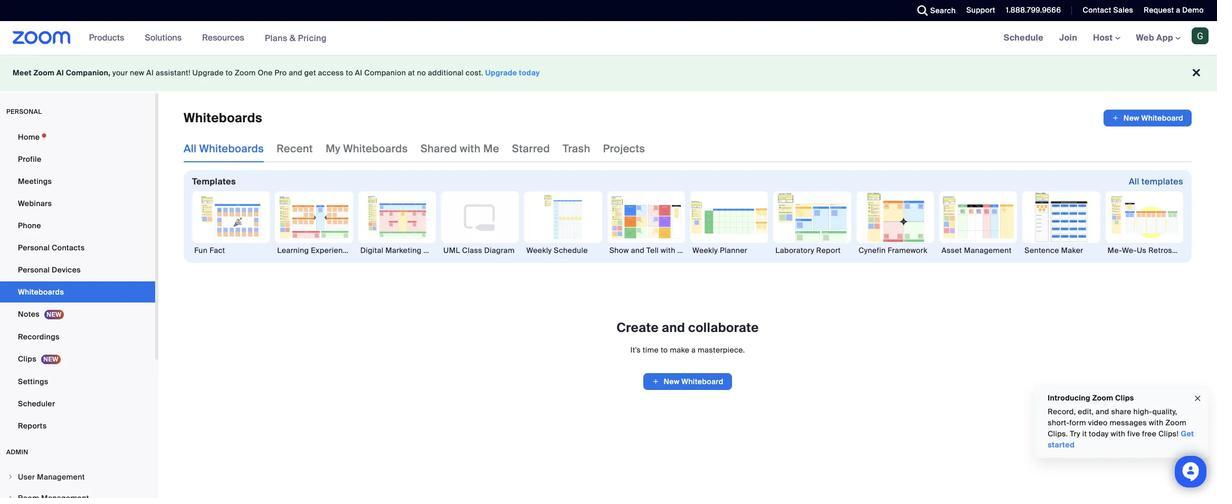 Task type: vqa. For each thing, say whether or not it's contained in the screenshot.
1.888.799.9666 "link"
no



Task type: locate. For each thing, give the bounding box(es) containing it.
new inside whiteboards application
[[1124, 113, 1139, 123]]

introducing zoom clips
[[1048, 394, 1134, 403]]

ai
[[56, 68, 64, 78], [146, 68, 154, 78], [355, 68, 362, 78]]

weekly schedule element
[[524, 246, 602, 256]]

whiteboard inside application
[[1141, 113, 1183, 123]]

laboratory report
[[775, 246, 841, 256]]

0 vertical spatial schedule
[[1004, 32, 1043, 43]]

a left twist
[[677, 246, 682, 256]]

personal
[[18, 243, 50, 253], [18, 265, 50, 275]]

started
[[1048, 441, 1075, 450]]

marketing
[[385, 246, 421, 256]]

1 vertical spatial new
[[664, 377, 679, 387]]

with left me
[[460, 142, 481, 156]]

to right access
[[346, 68, 353, 78]]

2 vertical spatial a
[[691, 346, 696, 355]]

weekly left planner
[[692, 246, 718, 256]]

new for add image
[[664, 377, 679, 387]]

today
[[519, 68, 540, 78], [1089, 430, 1109, 439]]

1 vertical spatial new whiteboard button
[[644, 374, 732, 391]]

3 ai from the left
[[355, 68, 362, 78]]

0 vertical spatial new
[[1124, 113, 1139, 123]]

zoom right meet
[[33, 68, 54, 78]]

new right add icon
[[1124, 113, 1139, 123]]

canvas for learning experience canvas
[[354, 246, 380, 256]]

share
[[1111, 407, 1131, 417]]

video
[[1088, 419, 1108, 428]]

0 horizontal spatial whiteboard
[[681, 377, 723, 387]]

zoom up edit,
[[1092, 394, 1113, 403]]

sentence
[[1025, 246, 1059, 256]]

and left the tell
[[631, 246, 644, 256]]

1 vertical spatial personal
[[18, 265, 50, 275]]

all up the templates
[[184, 142, 197, 156]]

clips up settings
[[18, 355, 36, 364]]

new whiteboard down it's time to make a masterpiece.
[[664, 377, 723, 387]]

1 horizontal spatial a
[[691, 346, 696, 355]]

fact
[[209, 246, 225, 256]]

to
[[226, 68, 233, 78], [346, 68, 353, 78], [661, 346, 668, 355]]

new whiteboard right add icon
[[1124, 113, 1183, 123]]

2 horizontal spatial a
[[1176, 5, 1180, 15]]

new
[[130, 68, 144, 78]]

and left get in the top of the page
[[289, 68, 302, 78]]

0 horizontal spatial new
[[664, 377, 679, 387]]

search button
[[909, 0, 958, 21]]

0 horizontal spatial schedule
[[554, 246, 588, 256]]

profile link
[[0, 149, 155, 170]]

management right user
[[37, 473, 85, 482]]

devices
[[52, 265, 81, 275]]

1 horizontal spatial ai
[[146, 68, 154, 78]]

get started link
[[1048, 430, 1194, 450]]

0 horizontal spatial canvas
[[354, 246, 380, 256]]

clips up 'share'
[[1115, 394, 1134, 403]]

personal menu menu
[[0, 127, 155, 438]]

weekly
[[526, 246, 552, 256], [692, 246, 718, 256]]

host button
[[1093, 32, 1120, 43]]

new whiteboard button
[[1103, 110, 1192, 127], [644, 374, 732, 391]]

clips!
[[1158, 430, 1179, 439]]

whiteboards up all whiteboards
[[184, 110, 262, 126]]

1 vertical spatial all
[[1129, 176, 1139, 187]]

upgrade right cost.
[[485, 68, 517, 78]]

right image
[[7, 496, 14, 499]]

personal for personal devices
[[18, 265, 50, 275]]

whiteboard right add icon
[[1141, 113, 1183, 123]]

at
[[408, 68, 415, 78]]

fun
[[194, 246, 207, 256]]

schedule left show in the right of the page
[[554, 246, 588, 256]]

all left templates
[[1129, 176, 1139, 187]]

show and tell with a twist
[[609, 246, 702, 256]]

personal down the phone
[[18, 243, 50, 253]]

me-we-us retrospective element
[[1105, 246, 1199, 256]]

personal devices
[[18, 265, 81, 275]]

sales
[[1113, 5, 1133, 15]]

0 horizontal spatial all
[[184, 142, 197, 156]]

profile picture image
[[1192, 27, 1209, 44]]

banner containing products
[[0, 21, 1217, 55]]

ai left companion on the top
[[355, 68, 362, 78]]

1 ai from the left
[[56, 68, 64, 78]]

2 canvas from the left
[[423, 246, 450, 256]]

new whiteboard inside whiteboards application
[[1124, 113, 1183, 123]]

1 vertical spatial a
[[677, 246, 682, 256]]

products button
[[89, 21, 129, 55]]

a right make
[[691, 346, 696, 355]]

us
[[1137, 246, 1146, 256]]

0 horizontal spatial weekly
[[526, 246, 552, 256]]

a inside button
[[677, 246, 682, 256]]

1 weekly from the left
[[526, 246, 552, 256]]

1 horizontal spatial whiteboard
[[1141, 113, 1183, 123]]

learning experience canvas element
[[275, 246, 380, 256]]

with up free
[[1149, 419, 1163, 428]]

0 horizontal spatial a
[[677, 246, 682, 256]]

zoom up clips!
[[1165, 419, 1186, 428]]

it's time to make a masterpiece.
[[630, 346, 745, 355]]

with right the tell
[[661, 246, 675, 256]]

0 vertical spatial whiteboard
[[1141, 113, 1183, 123]]

get
[[1181, 430, 1194, 439]]

2 ai from the left
[[146, 68, 154, 78]]

0 horizontal spatial ai
[[56, 68, 64, 78]]

form
[[1069, 419, 1086, 428]]

canvas for digital marketing canvas
[[423, 246, 450, 256]]

with
[[460, 142, 481, 156], [661, 246, 675, 256], [1149, 419, 1163, 428], [1111, 430, 1125, 439]]

right image
[[7, 474, 14, 481]]

0 vertical spatial new whiteboard button
[[1103, 110, 1192, 127]]

learning
[[277, 246, 309, 256]]

1 vertical spatial clips
[[1115, 394, 1134, 403]]

settings
[[18, 377, 48, 387]]

banner
[[0, 21, 1217, 55]]

0 vertical spatial a
[[1176, 5, 1180, 15]]

1 horizontal spatial management
[[964, 246, 1012, 256]]

&
[[290, 32, 296, 44]]

settings link
[[0, 372, 155, 393]]

0 vertical spatial all
[[184, 142, 197, 156]]

new right add image
[[664, 377, 679, 387]]

0 vertical spatial management
[[964, 246, 1012, 256]]

collaborate
[[688, 320, 759, 336]]

menu item
[[0, 489, 155, 499]]

a left demo
[[1176, 5, 1180, 15]]

1 vertical spatial today
[[1089, 430, 1109, 439]]

0 vertical spatial clips
[[18, 355, 36, 364]]

today inside record, edit, and share high-quality, short-form video messages with zoom clips. try it today with five free clips!
[[1089, 430, 1109, 439]]

management right asset at the right
[[964, 246, 1012, 256]]

0 vertical spatial new whiteboard
[[1124, 113, 1183, 123]]

and up video
[[1096, 407, 1109, 417]]

close image
[[1193, 393, 1202, 405]]

reports
[[18, 422, 47, 431]]

personal devices link
[[0, 260, 155, 281]]

all inside tab list
[[184, 142, 197, 156]]

0 horizontal spatial today
[[519, 68, 540, 78]]

whiteboards inside personal menu 'menu'
[[18, 288, 64, 297]]

2 personal from the top
[[18, 265, 50, 275]]

zoom logo image
[[13, 31, 71, 44]]

1 horizontal spatial all
[[1129, 176, 1139, 187]]

weekly right diagram
[[526, 246, 552, 256]]

my
[[326, 142, 340, 156]]

1 horizontal spatial new whiteboard button
[[1103, 110, 1192, 127]]

ai right new
[[146, 68, 154, 78]]

app
[[1156, 32, 1173, 43]]

uml
[[443, 246, 460, 256]]

1 horizontal spatial new
[[1124, 113, 1139, 123]]

personal down personal contacts
[[18, 265, 50, 275]]

retrospective
[[1148, 246, 1199, 256]]

weekly planner element
[[690, 246, 768, 256]]

2 weekly from the left
[[692, 246, 718, 256]]

and inside meet zoom ai companion, footer
[[289, 68, 302, 78]]

resources
[[202, 32, 244, 43]]

access
[[318, 68, 344, 78]]

canvas right marketing
[[423, 246, 450, 256]]

0 horizontal spatial new whiteboard button
[[644, 374, 732, 391]]

digital marketing canvas button
[[358, 192, 450, 256]]

companion
[[364, 68, 406, 78]]

show
[[609, 246, 629, 256]]

asset management element
[[939, 246, 1017, 256]]

1 personal from the top
[[18, 243, 50, 253]]

user
[[18, 473, 35, 482]]

a for twist
[[677, 246, 682, 256]]

ai left companion,
[[56, 68, 64, 78]]

edit,
[[1078, 407, 1094, 417]]

meet zoom ai companion, footer
[[0, 55, 1217, 91]]

phone
[[18, 221, 41, 231]]

me-
[[1108, 246, 1122, 256]]

upgrade today link
[[485, 68, 540, 78]]

1 vertical spatial schedule
[[554, 246, 588, 256]]

schedule down 1.888.799.9666
[[1004, 32, 1043, 43]]

1 horizontal spatial weekly
[[692, 246, 718, 256]]

0 horizontal spatial management
[[37, 473, 85, 482]]

canvas right experience
[[354, 246, 380, 256]]

1 horizontal spatial upgrade
[[485, 68, 517, 78]]

profile
[[18, 155, 41, 164]]

0 vertical spatial personal
[[18, 243, 50, 253]]

to right time
[[661, 346, 668, 355]]

time
[[643, 346, 659, 355]]

whiteboard down it's time to make a masterpiece.
[[681, 377, 723, 387]]

your
[[112, 68, 128, 78]]

1 horizontal spatial new whiteboard
[[1124, 113, 1183, 123]]

1 horizontal spatial today
[[1089, 430, 1109, 439]]

pro
[[275, 68, 287, 78]]

all inside button
[[1129, 176, 1139, 187]]

management inside button
[[964, 246, 1012, 256]]

1 canvas from the left
[[354, 246, 380, 256]]

0 horizontal spatial new whiteboard
[[664, 377, 723, 387]]

assistant!
[[156, 68, 190, 78]]

and up make
[[662, 320, 685, 336]]

with down messages
[[1111, 430, 1125, 439]]

management inside menu item
[[37, 473, 85, 482]]

1 vertical spatial management
[[37, 473, 85, 482]]

with inside tabs of all whiteboard page tab list
[[460, 142, 481, 156]]

upgrade down the product information navigation
[[192, 68, 224, 78]]

to down "resources" 'dropdown button'
[[226, 68, 233, 78]]

all
[[184, 142, 197, 156], [1129, 176, 1139, 187]]

request
[[1144, 5, 1174, 15]]

new whiteboard for add icon
[[1124, 113, 1183, 123]]

1 vertical spatial whiteboard
[[681, 377, 723, 387]]

additional
[[428, 68, 464, 78]]

we-
[[1122, 246, 1137, 256]]

whiteboards inside application
[[184, 110, 262, 126]]

1 vertical spatial new whiteboard
[[664, 377, 723, 387]]

whiteboards down "personal devices"
[[18, 288, 64, 297]]

1 horizontal spatial canvas
[[423, 246, 450, 256]]

starred
[[512, 142, 550, 156]]

and inside button
[[631, 246, 644, 256]]

phone link
[[0, 215, 155, 236]]

all whiteboards
[[184, 142, 264, 156]]

2 horizontal spatial ai
[[355, 68, 362, 78]]

products
[[89, 32, 124, 43]]

zoom inside record, edit, and share high-quality, short-form video messages with zoom clips. try it today with five free clips!
[[1165, 419, 1186, 428]]

me-we-us retrospective button
[[1105, 192, 1199, 256]]

schedule
[[1004, 32, 1043, 43], [554, 246, 588, 256]]

1 horizontal spatial schedule
[[1004, 32, 1043, 43]]

1 horizontal spatial to
[[346, 68, 353, 78]]

add image
[[1112, 113, 1119, 123]]

uml class diagram
[[443, 246, 515, 256]]

templates
[[192, 176, 236, 187]]

join
[[1059, 32, 1077, 43]]

0 horizontal spatial upgrade
[[192, 68, 224, 78]]

user management menu item
[[0, 468, 155, 488]]

0 vertical spatial today
[[519, 68, 540, 78]]

with inside button
[[661, 246, 675, 256]]

0 horizontal spatial clips
[[18, 355, 36, 364]]

recordings
[[18, 332, 60, 342]]

support link
[[958, 0, 998, 21], [966, 5, 995, 15]]

schedule inside meetings navigation
[[1004, 32, 1043, 43]]



Task type: describe. For each thing, give the bounding box(es) containing it.
solutions button
[[145, 21, 186, 55]]

my whiteboards
[[326, 142, 408, 156]]

free
[[1142, 430, 1156, 439]]

all for all whiteboards
[[184, 142, 197, 156]]

search
[[930, 6, 956, 15]]

record, edit, and share high-quality, short-form video messages with zoom clips. try it today with five free clips!
[[1048, 407, 1186, 439]]

show and tell with a twist button
[[607, 192, 702, 256]]

1.888.799.9666 button up join
[[998, 0, 1064, 21]]

weekly planner
[[692, 246, 747, 256]]

1 horizontal spatial clips
[[1115, 394, 1134, 403]]

clips.
[[1048, 430, 1068, 439]]

fun fact element
[[192, 246, 270, 256]]

cost.
[[466, 68, 483, 78]]

0 horizontal spatial to
[[226, 68, 233, 78]]

whiteboards application
[[184, 110, 1192, 127]]

cynefin framework
[[858, 246, 927, 256]]

trash
[[563, 142, 590, 156]]

meetings
[[18, 177, 52, 186]]

personal for personal contacts
[[18, 243, 50, 253]]

sentence maker button
[[1022, 192, 1100, 256]]

cynefin framework element
[[856, 246, 934, 256]]

new whiteboard for add image
[[664, 377, 723, 387]]

request a demo
[[1144, 5, 1204, 15]]

laboratory report button
[[773, 192, 851, 256]]

companion,
[[66, 68, 110, 78]]

webinars link
[[0, 193, 155, 214]]

weekly for weekly schedule
[[526, 246, 552, 256]]

whiteboards up the templates
[[199, 142, 264, 156]]

meetings link
[[0, 171, 155, 192]]

fun fact button
[[192, 192, 270, 256]]

high-
[[1133, 407, 1152, 417]]

weekly for weekly planner
[[692, 246, 718, 256]]

me-we-us retrospective
[[1108, 246, 1199, 256]]

messages
[[1110, 419, 1147, 428]]

recordings link
[[0, 327, 155, 348]]

laboratory
[[775, 246, 814, 256]]

twist
[[684, 246, 702, 256]]

it's
[[630, 346, 641, 355]]

quality,
[[1152, 407, 1177, 417]]

management for asset management
[[964, 246, 1012, 256]]

zoom left one
[[235, 68, 256, 78]]

join link
[[1051, 21, 1085, 55]]

contacts
[[52, 243, 85, 253]]

tabs of all whiteboard page tab list
[[184, 135, 645, 163]]

today inside meet zoom ai companion, footer
[[519, 68, 540, 78]]

learning experience canvas
[[277, 246, 380, 256]]

reports link
[[0, 416, 155, 437]]

get
[[304, 68, 316, 78]]

scheduler link
[[0, 394, 155, 415]]

webinars
[[18, 199, 52, 208]]

fun fact
[[194, 246, 225, 256]]

schedule inside button
[[554, 246, 588, 256]]

meetings navigation
[[996, 21, 1217, 55]]

weekly planner button
[[690, 192, 768, 256]]

all templates
[[1129, 176, 1183, 187]]

host
[[1093, 32, 1115, 43]]

laboratory report element
[[773, 246, 851, 256]]

learning experience canvas button
[[275, 192, 380, 256]]

management for user management
[[37, 473, 85, 482]]

a for masterpiece.
[[691, 346, 696, 355]]

short-
[[1048, 419, 1069, 428]]

cynefin
[[858, 246, 886, 256]]

recent
[[277, 142, 313, 156]]

all templates button
[[1129, 174, 1183, 191]]

maker
[[1061, 246, 1083, 256]]

resources button
[[202, 21, 249, 55]]

notes link
[[0, 304, 155, 326]]

whiteboards right my
[[343, 142, 408, 156]]

personal
[[6, 108, 42, 116]]

shared with me
[[420, 142, 499, 156]]

product information navigation
[[81, 21, 335, 55]]

new for add icon
[[1124, 113, 1139, 123]]

contact
[[1083, 5, 1111, 15]]

try
[[1070, 430, 1080, 439]]

it
[[1082, 430, 1087, 439]]

whiteboards link
[[0, 282, 155, 303]]

digital marketing canvas element
[[358, 246, 450, 256]]

templates
[[1142, 176, 1183, 187]]

show and tell with a twist element
[[607, 246, 702, 256]]

no
[[417, 68, 426, 78]]

record,
[[1048, 407, 1076, 417]]

make
[[670, 346, 689, 355]]

contact sales
[[1083, 5, 1133, 15]]

weekly schedule button
[[524, 192, 602, 256]]

personal contacts
[[18, 243, 85, 253]]

digital
[[360, 246, 383, 256]]

1 upgrade from the left
[[192, 68, 224, 78]]

sentence maker
[[1025, 246, 1083, 256]]

clips inside personal menu 'menu'
[[18, 355, 36, 364]]

whiteboard for add image
[[681, 377, 723, 387]]

one
[[258, 68, 273, 78]]

meet zoom ai companion, your new ai assistant! upgrade to zoom one pro and get access to ai companion at no additional cost. upgrade today
[[13, 68, 540, 78]]

1.888.799.9666
[[1006, 5, 1061, 15]]

sentence maker element
[[1022, 246, 1100, 256]]

experience
[[311, 246, 352, 256]]

uml class diagram element
[[441, 246, 519, 256]]

user management
[[18, 473, 85, 482]]

whiteboard for add icon
[[1141, 113, 1183, 123]]

2 horizontal spatial to
[[661, 346, 668, 355]]

add image
[[652, 377, 659, 387]]

all for all templates
[[1129, 176, 1139, 187]]

and inside record, edit, and share high-quality, short-form video messages with zoom clips. try it today with five free clips!
[[1096, 407, 1109, 417]]

web app button
[[1136, 32, 1181, 43]]

introducing
[[1048, 394, 1090, 403]]

home
[[18, 132, 40, 142]]

scheduler
[[18, 400, 55, 409]]

admin menu menu
[[0, 468, 155, 499]]

shared
[[420, 142, 457, 156]]

2 upgrade from the left
[[485, 68, 517, 78]]

1.888.799.9666 button up schedule link
[[1006, 5, 1061, 15]]



